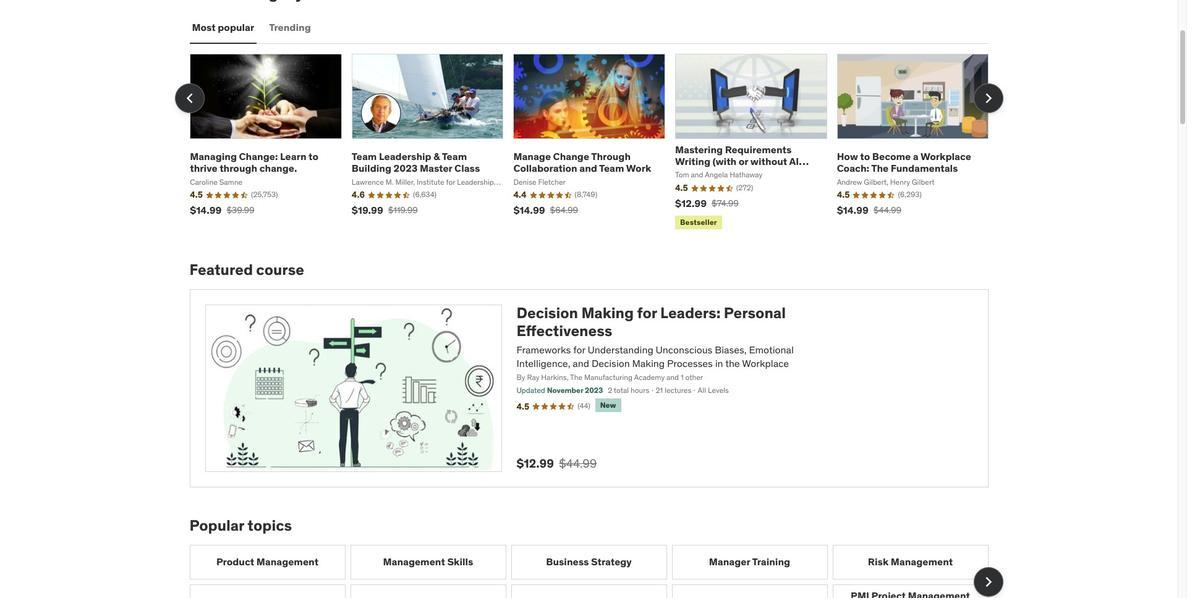 Task type: describe. For each thing, give the bounding box(es) containing it.
1 horizontal spatial for
[[637, 304, 657, 323]]

without
[[751, 155, 788, 168]]

workplace inside decision making for leaders: personal effectiveness frameworks for understanding unconscious biases, emotional intelligence, and decision making processes in the workplace by ray harkins, the manufacturing academy and 1 other
[[742, 358, 789, 370]]

leaders:
[[661, 304, 721, 323]]

1 horizontal spatial team
[[442, 150, 467, 163]]

1 vertical spatial and
[[573, 358, 590, 370]]

mastering requirements writing (with or without ai writers)
[[676, 143, 799, 180]]

risk management link
[[833, 545, 989, 580]]

change
[[553, 150, 590, 163]]

how to become a workplace coach: the fundamentals
[[837, 150, 972, 175]]

updated
[[517, 386, 545, 395]]

management inside management skills link
[[383, 556, 445, 569]]

to inside managing change:  learn to thrive through change.
[[309, 150, 319, 163]]

managing change:  learn to thrive through change. link
[[190, 150, 319, 175]]

business
[[546, 556, 589, 569]]

manage
[[514, 150, 551, 163]]

requirements
[[725, 143, 792, 156]]

how to become a workplace coach: the fundamentals link
[[837, 150, 972, 175]]

the
[[726, 358, 740, 370]]

academy
[[634, 373, 665, 383]]

1
[[681, 373, 684, 383]]

$12.99
[[517, 457, 554, 471]]

other
[[686, 373, 703, 383]]

personal
[[724, 304, 786, 323]]

the inside decision making for leaders: personal effectiveness frameworks for understanding unconscious biases, emotional intelligence, and decision making processes in the workplace by ray harkins, the manufacturing academy and 1 other
[[570, 373, 583, 383]]

most popular
[[192, 21, 254, 34]]

levels
[[708, 386, 729, 395]]

frameworks
[[517, 344, 571, 356]]

carousel element containing product management
[[190, 545, 1004, 599]]

1 horizontal spatial 2023
[[585, 386, 603, 395]]

processes
[[667, 358, 713, 370]]

manager training link
[[672, 545, 828, 580]]

or
[[739, 155, 749, 168]]

featured
[[190, 261, 253, 280]]

writing
[[676, 155, 711, 168]]

4.5
[[517, 401, 530, 413]]

ai
[[790, 155, 799, 168]]

hours
[[631, 386, 650, 395]]

most popular button
[[190, 13, 257, 43]]

(with
[[713, 155, 737, 168]]

strategy
[[591, 556, 632, 569]]

&
[[434, 150, 440, 163]]

product management link
[[190, 545, 346, 580]]

change.
[[260, 162, 297, 175]]

how
[[837, 150, 859, 163]]

collaboration
[[514, 162, 578, 175]]

learn
[[280, 150, 307, 163]]

0 vertical spatial making
[[582, 304, 634, 323]]

to inside how to become a workplace coach: the fundamentals
[[861, 150, 871, 163]]

lectures
[[665, 386, 692, 395]]

popular
[[190, 517, 244, 536]]

managing change:  learn to thrive through change.
[[190, 150, 319, 175]]

through
[[220, 162, 257, 175]]

understanding
[[588, 344, 654, 356]]

emotional
[[749, 344, 794, 356]]

2
[[608, 386, 613, 395]]

coach:
[[837, 162, 870, 175]]

biases,
[[715, 344, 747, 356]]

ray
[[527, 373, 540, 383]]

skills
[[448, 556, 474, 569]]

master
[[420, 162, 453, 175]]

building
[[352, 162, 392, 175]]

manage change through collaboration and team work
[[514, 150, 652, 175]]

team leadership & team building 2023 master class
[[352, 150, 480, 175]]

2 vertical spatial and
[[667, 373, 679, 383]]

risk
[[868, 556, 889, 569]]

managing
[[190, 150, 237, 163]]

21
[[656, 386, 663, 395]]

training
[[753, 556, 791, 569]]

all levels
[[698, 386, 729, 395]]

trending
[[269, 21, 311, 34]]

fundamentals
[[891, 162, 959, 175]]

previous image
[[180, 88, 200, 108]]



Task type: vqa. For each thing, say whether or not it's contained in the screenshot.
The Udemy,
no



Task type: locate. For each thing, give the bounding box(es) containing it.
next image
[[979, 88, 999, 108], [979, 573, 999, 593]]

manage change through collaboration and team work link
[[514, 150, 652, 175]]

effectiveness
[[517, 322, 613, 341]]

workplace
[[921, 150, 972, 163], [742, 358, 789, 370]]

team leadership & team building 2023 master class link
[[352, 150, 480, 175]]

change:
[[239, 150, 278, 163]]

1 vertical spatial workplace
[[742, 358, 789, 370]]

0 horizontal spatial decision
[[517, 304, 578, 323]]

trending button
[[267, 13, 313, 43]]

the up november
[[570, 373, 583, 383]]

$12.99 $44.99
[[517, 457, 597, 471]]

course
[[256, 261, 304, 280]]

1 vertical spatial the
[[570, 373, 583, 383]]

workplace right a
[[921, 150, 972, 163]]

intelligence,
[[517, 358, 571, 370]]

management
[[257, 556, 319, 569], [383, 556, 445, 569], [891, 556, 953, 569]]

class
[[455, 162, 480, 175]]

0 vertical spatial next image
[[979, 88, 999, 108]]

risk management
[[868, 556, 953, 569]]

0 vertical spatial carousel element
[[175, 54, 1004, 232]]

and right collaboration at the top of page
[[580, 162, 598, 175]]

updated november 2023
[[517, 386, 603, 395]]

2023 left master
[[394, 162, 418, 175]]

1 horizontal spatial to
[[861, 150, 871, 163]]

2 horizontal spatial team
[[599, 162, 625, 175]]

1 vertical spatial carousel element
[[190, 545, 1004, 599]]

work
[[627, 162, 652, 175]]

management skills
[[383, 556, 474, 569]]

the inside how to become a workplace coach: the fundamentals
[[872, 162, 889, 175]]

all
[[698, 386, 706, 395]]

mastering requirements writing (with or without ai writers) link
[[676, 143, 809, 180]]

(44)
[[578, 402, 591, 411]]

1 horizontal spatial the
[[872, 162, 889, 175]]

1 management from the left
[[257, 556, 319, 569]]

management down topics
[[257, 556, 319, 569]]

0 vertical spatial 2023
[[394, 162, 418, 175]]

business strategy
[[546, 556, 632, 569]]

november
[[547, 386, 584, 395]]

total
[[614, 386, 629, 395]]

decision up frameworks
[[517, 304, 578, 323]]

through
[[591, 150, 631, 163]]

decision
[[517, 304, 578, 323], [592, 358, 630, 370]]

carousel element
[[175, 54, 1004, 232], [190, 545, 1004, 599]]

writers)
[[676, 167, 713, 180]]

1 vertical spatial for
[[574, 344, 586, 356]]

2 management from the left
[[383, 556, 445, 569]]

to
[[309, 150, 319, 163], [861, 150, 871, 163]]

management inside risk management link
[[891, 556, 953, 569]]

2 horizontal spatial management
[[891, 556, 953, 569]]

for left leaders: on the right of page
[[637, 304, 657, 323]]

management left skills
[[383, 556, 445, 569]]

workplace inside how to become a workplace coach: the fundamentals
[[921, 150, 972, 163]]

popular
[[218, 21, 254, 34]]

management skills link
[[350, 545, 506, 580]]

0 horizontal spatial to
[[309, 150, 319, 163]]

0 horizontal spatial team
[[352, 150, 377, 163]]

2 total hours
[[608, 386, 650, 395]]

1 horizontal spatial management
[[383, 556, 445, 569]]

management right risk
[[891, 556, 953, 569]]

most
[[192, 21, 216, 34]]

management inside product management link
[[257, 556, 319, 569]]

1 vertical spatial 2023
[[585, 386, 603, 395]]

for down effectiveness
[[574, 344, 586, 356]]

team left leadership at the top left of the page
[[352, 150, 377, 163]]

and inside manage change through collaboration and team work
[[580, 162, 598, 175]]

management for product management
[[257, 556, 319, 569]]

3 management from the left
[[891, 556, 953, 569]]

1 horizontal spatial decision
[[592, 358, 630, 370]]

1 horizontal spatial workplace
[[921, 150, 972, 163]]

mastering
[[676, 143, 723, 156]]

making up understanding
[[582, 304, 634, 323]]

leadership
[[379, 150, 432, 163]]

0 horizontal spatial the
[[570, 373, 583, 383]]

decision up manufacturing
[[592, 358, 630, 370]]

making
[[582, 304, 634, 323], [633, 358, 665, 370]]

2 to from the left
[[861, 150, 871, 163]]

2023 inside team leadership & team building 2023 master class
[[394, 162, 418, 175]]

team right &
[[442, 150, 467, 163]]

product management
[[216, 556, 319, 569]]

0 horizontal spatial 2023
[[394, 162, 418, 175]]

0 vertical spatial and
[[580, 162, 598, 175]]

2 next image from the top
[[979, 573, 999, 593]]

making up "academy"
[[633, 358, 665, 370]]

team left work
[[599, 162, 625, 175]]

carousel element containing mastering requirements writing (with or without ai writers)
[[175, 54, 1004, 232]]

manufacturing
[[585, 373, 633, 383]]

the right "coach:"
[[872, 162, 889, 175]]

unconscious
[[656, 344, 713, 356]]

business strategy link
[[511, 545, 667, 580]]

team
[[352, 150, 377, 163], [442, 150, 467, 163], [599, 162, 625, 175]]

popular topics
[[190, 517, 292, 536]]

0 vertical spatial the
[[872, 162, 889, 175]]

1 next image from the top
[[979, 88, 999, 108]]

manager training
[[709, 556, 791, 569]]

and
[[580, 162, 598, 175], [573, 358, 590, 370], [667, 373, 679, 383]]

harkins,
[[541, 373, 569, 383]]

1 vertical spatial decision
[[592, 358, 630, 370]]

and up manufacturing
[[573, 358, 590, 370]]

the
[[872, 162, 889, 175], [570, 373, 583, 383]]

1 vertical spatial next image
[[979, 573, 999, 593]]

in
[[716, 358, 724, 370]]

topics
[[248, 517, 292, 536]]

decision making for leaders: personal effectiveness frameworks for understanding unconscious biases, emotional intelligence, and decision making processes in the workplace by ray harkins, the manufacturing academy and 1 other
[[517, 304, 794, 383]]

product
[[216, 556, 254, 569]]

2023 left the 2
[[585, 386, 603, 395]]

0 vertical spatial decision
[[517, 304, 578, 323]]

0 vertical spatial workplace
[[921, 150, 972, 163]]

1 to from the left
[[309, 150, 319, 163]]

21 lectures
[[656, 386, 692, 395]]

a
[[914, 150, 919, 163]]

1 vertical spatial making
[[633, 358, 665, 370]]

0 horizontal spatial workplace
[[742, 358, 789, 370]]

to right learn
[[309, 150, 319, 163]]

and left 1
[[667, 373, 679, 383]]

$44.99
[[559, 457, 597, 471]]

become
[[873, 150, 911, 163]]

team inside manage change through collaboration and team work
[[599, 162, 625, 175]]

thrive
[[190, 162, 217, 175]]

manager
[[709, 556, 751, 569]]

management for risk management
[[891, 556, 953, 569]]

to right 'how'
[[861, 150, 871, 163]]

2023
[[394, 162, 418, 175], [585, 386, 603, 395]]

new
[[600, 401, 617, 410]]

0 horizontal spatial for
[[574, 344, 586, 356]]

0 horizontal spatial management
[[257, 556, 319, 569]]

featured course
[[190, 261, 304, 280]]

workplace down emotional
[[742, 358, 789, 370]]

0 vertical spatial for
[[637, 304, 657, 323]]

by
[[517, 373, 526, 383]]



